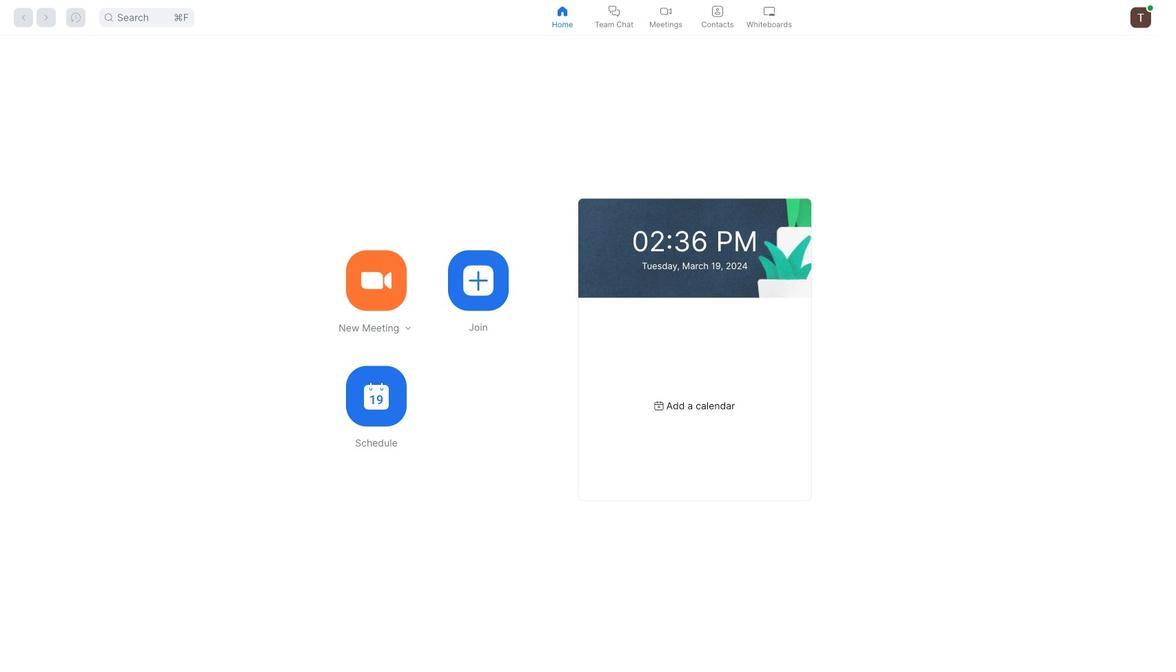 Task type: locate. For each thing, give the bounding box(es) containing it.
chevron down small image
[[403, 323, 413, 333]]

online image
[[1148, 5, 1153, 11]]

tab panel
[[0, 36, 1158, 664]]

whiteboard small image
[[764, 6, 775, 17]]

schedule image
[[364, 383, 389, 410]]

plus squircle image
[[463, 266, 494, 296]]

magnifier image
[[105, 13, 113, 22]]

team chat image
[[609, 6, 620, 17], [609, 6, 620, 17]]

video on image
[[660, 6, 671, 17], [660, 6, 671, 17]]

calendar add calendar image
[[655, 402, 664, 411]]

plus squircle image
[[463, 266, 494, 296]]

magnifier image
[[105, 13, 113, 22]]

video camera on image
[[361, 266, 392, 296], [361, 266, 392, 296]]

calendar add calendar image
[[655, 402, 664, 411]]

home small image
[[557, 6, 568, 17], [557, 6, 568, 17]]

tab list
[[537, 0, 795, 35]]



Task type: vqa. For each thing, say whether or not it's contained in the screenshot.
the Team Chat
no



Task type: describe. For each thing, give the bounding box(es) containing it.
profile contact image
[[712, 6, 723, 17]]

profile contact image
[[712, 6, 723, 17]]

chevron down small image
[[403, 323, 413, 333]]

whiteboard small image
[[764, 6, 775, 17]]

online image
[[1148, 5, 1153, 11]]



